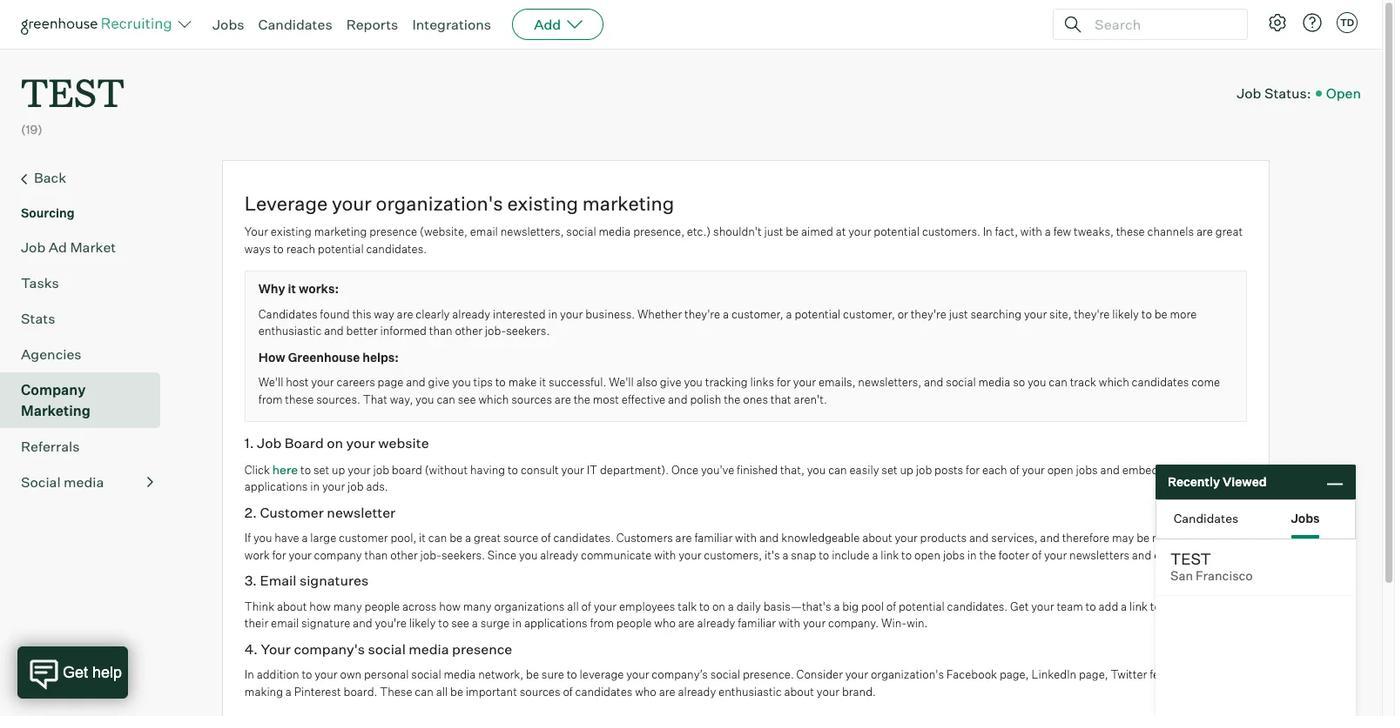 Task type: vqa. For each thing, say whether or not it's contained in the screenshot.
option
no



Task type: describe. For each thing, give the bounding box(es) containing it.
social left presence.
[[711, 668, 741, 682]]

excited
[[1182, 532, 1220, 546]]

0 vertical spatial existing
[[507, 191, 578, 215]]

knowledgeable
[[782, 532, 860, 546]]

job- inside if you have a large customer pool, it can be a great source of candidates. customers are familiar with and knowledgeable about your products and services, and therefore may be more excited to work for your company than other job-seekers. since you already communicate with your customers, it's a snap to include a link to open jobs in the footer of your newsletters and emails.
[[420, 549, 442, 562]]

a left daily
[[728, 600, 734, 614]]

get
[[1011, 600, 1029, 614]]

1 vertical spatial your
[[261, 641, 291, 658]]

you right the so
[[1028, 376, 1047, 390]]

1 up from the left
[[332, 463, 345, 477]]

can left track
[[1049, 376, 1068, 390]]

to inside "we'll host your careers page and give you tips to make it successful. we'll also give you tracking links for your emails, newsletters, and social media so you can track which candidates come from these sources. that way, you can see which sources are the most effective and polish the ones that aren't."
[[495, 376, 506, 390]]

pinterest
[[294, 685, 341, 699]]

candidates inside in addition to your own personal social media network, be sure to leverage your company's social presence. consider your organization's facebook page, linkedin page, twitter feed, and even making a pinterest board. these can all be important sources of candidates who are already enthusiastic about your brand.
[[575, 685, 633, 699]]

business.
[[586, 307, 635, 321]]

likely inside think about how many people across how many organizations all of your employees talk to on a daily basis—that's a big pool of potential candidates. get your team to add a link to open jobs in their email signature and you're likely to see a surge in applications from people who are already familiar with your company. win-win.
[[409, 617, 436, 631]]

with up customers,
[[735, 532, 757, 546]]

0 horizontal spatial organization's
[[376, 191, 503, 215]]

communicate
[[581, 549, 652, 562]]

all inside in addition to your own personal social media network, be sure to leverage your company's social presence. consider your organization's facebook page, linkedin page, twitter feed, and even making a pinterest board. these can all be important sources of candidates who are already enthusiastic about your brand.
[[436, 685, 448, 699]]

2 we'll from the left
[[609, 376, 634, 390]]

come
[[1192, 376, 1221, 390]]

media inside in addition to your own personal social media network, be sure to leverage your company's social presence. consider your organization's facebook page, linkedin page, twitter feed, and even making a pinterest board. these can all be important sources of candidates who are already enthusiastic about your brand.
[[444, 668, 476, 682]]

tracking
[[705, 376, 748, 390]]

jobs inside if you have a large customer pool, it can be a great source of candidates. customers are familiar with and knowledgeable about your products and services, and therefore may be more excited to work for your company than other job-seekers. since you already communicate with your customers, it's a snap to include a link to open jobs in the footer of your newsletters and emails.
[[943, 549, 965, 562]]

social media
[[21, 474, 104, 491]]

your inside your existing marketing presence (website, email newsletters, social media presence, etc.) shouldn't just be aimed at your potential customers. in fact, with a few tweaks, these channels are great ways to reach potential candidates.
[[849, 225, 872, 239]]

in inside candidates found this way are clearly already interested in your business. whether they're a customer, a potential customer, or they're just searching your site, they're likely to be more enthusiastic and better informed than other job-seekers.
[[548, 307, 558, 321]]

already inside think about how many people across how many organizations all of your employees talk to on a daily basis—that's a big pool of potential candidates. get your team to add a link to open jobs in their email signature and you're likely to see a surge in applications from people who are already familiar with your company. win-win.
[[697, 617, 736, 631]]

link inside if you have a large customer pool, it can be a great source of candidates. customers are familiar with and knowledgeable about your products and services, and therefore may be more excited to work for your company than other job-seekers. since you already communicate with your customers, it's a snap to include a link to open jobs in the footer of your newsletters and emails.
[[881, 549, 899, 562]]

channels
[[1148, 225, 1194, 239]]

td button
[[1334, 9, 1362, 37]]

3. email signatures
[[245, 573, 369, 590]]

polish
[[690, 393, 722, 407]]

0 vertical spatial marketing
[[583, 191, 674, 215]]

social up the personal
[[368, 641, 406, 658]]

media inside your existing marketing presence (website, email newsletters, social media presence, etc.) shouldn't just be aimed at your potential customers. in fact, with a few tweaks, these channels are great ways to reach potential candidates.
[[599, 225, 631, 239]]

your existing marketing presence (website, email newsletters, social media presence, etc.) shouldn't just be aimed at your potential customers. in fact, with a few tweaks, these channels are great ways to reach potential candidates.
[[245, 225, 1243, 256]]

it inside if you have a large customer pool, it can be a great source of candidates. customers are familiar with and knowledgeable about your products and services, and therefore may be more excited to work for your company than other job-seekers. since you already communicate with your customers, it's a snap to include a link to open jobs in the footer of your newsletters and emails.
[[419, 532, 426, 546]]

addition
[[257, 668, 299, 682]]

to left add
[[1086, 600, 1096, 614]]

just inside your existing marketing presence (website, email newsletters, social media presence, etc.) shouldn't just be aimed at your potential customers. in fact, with a few tweaks, these channels are great ways to reach potential candidates.
[[764, 225, 784, 239]]

1 horizontal spatial which
[[1099, 376, 1130, 390]]

a inside your existing marketing presence (website, email newsletters, social media presence, etc.) shouldn't just be aimed at your potential customers. in fact, with a few tweaks, these channels are great ways to reach potential candidates.
[[1045, 225, 1051, 239]]

and right services,
[[1040, 532, 1060, 546]]

company marketing link
[[21, 380, 153, 421]]

jobs inside the to set up your job board (without having to consult your it department). once you've finished that, you can easily set up job posts for each of your open jobs and embed those applications in your job ads.
[[1076, 463, 1098, 477]]

2 give from the left
[[660, 376, 682, 390]]

link inside think about how many people across how many organizations all of your employees talk to on a daily basis—that's a big pool of potential candidates. get your team to add a link to open jobs in their email signature and you're likely to see a surge in applications from people who are already familiar with your company. win-win.
[[1130, 600, 1148, 614]]

to left surge
[[438, 617, 449, 631]]

and left the so
[[924, 376, 944, 390]]

a right it's
[[783, 549, 789, 562]]

work
[[245, 549, 270, 562]]

already inside if you have a large customer pool, it can be a great source of candidates. customers are familiar with and knowledgeable about your products and services, and therefore may be more excited to work for your company than other job-seekers. since you already communicate with your customers, it's a snap to include a link to open jobs in the footer of your newsletters and emails.
[[540, 549, 579, 562]]

open inside the to set up your job board (without having to consult your it department). once you've finished that, you can easily set up job posts for each of your open jobs and embed those applications in your job ads.
[[1048, 463, 1074, 477]]

in inside your existing marketing presence (website, email newsletters, social media presence, etc.) shouldn't just be aimed at your potential customers. in fact, with a few tweaks, these channels are great ways to reach potential candidates.
[[983, 225, 993, 239]]

and up way,
[[406, 376, 426, 390]]

open
[[1326, 84, 1362, 102]]

status:
[[1265, 84, 1312, 102]]

and down may
[[1132, 549, 1152, 562]]

in down organizations
[[513, 617, 522, 631]]

who inside think about how many people across how many organizations all of your employees talk to on a daily basis—that's a big pool of potential candidates. get your team to add a link to open jobs in their email signature and you're likely to see a surge in applications from people who are already familiar with your company. win-win.
[[655, 617, 676, 631]]

since
[[488, 549, 517, 562]]

marketing inside your existing marketing presence (website, email newsletters, social media presence, etc.) shouldn't just be aimed at your potential customers. in fact, with a few tweaks, these channels are great ways to reach potential candidates.
[[314, 225, 367, 239]]

jobs link
[[213, 16, 244, 33]]

company
[[314, 549, 362, 562]]

reach
[[286, 242, 315, 256]]

newsletters
[[1070, 549, 1130, 562]]

agencies link
[[21, 344, 153, 365]]

candidates link
[[258, 16, 332, 33]]

candidates. inside think about how many people across how many organizations all of your employees talk to on a daily basis—that's a big pool of potential candidates. get your team to add a link to open jobs in their email signature and you're likely to see a surge in applications from people who are already familiar with your company. win-win.
[[947, 600, 1008, 614]]

to right having
[[508, 463, 518, 477]]

job ad market link
[[21, 237, 153, 258]]

even
[[1201, 668, 1225, 682]]

1 horizontal spatial people
[[617, 617, 652, 631]]

their
[[245, 617, 268, 631]]

2 up from the left
[[900, 463, 914, 477]]

products
[[920, 532, 967, 546]]

to right talk
[[700, 600, 710, 614]]

think
[[245, 600, 275, 614]]

large
[[310, 532, 336, 546]]

leverage
[[580, 668, 624, 682]]

(website,
[[420, 225, 468, 239]]

0 horizontal spatial people
[[365, 600, 400, 614]]

aren't.
[[794, 393, 828, 407]]

most
[[593, 393, 619, 407]]

and inside in addition to your own personal social media network, be sure to leverage your company's social presence. consider your organization's facebook page, linkedin page, twitter feed, and even making a pinterest board. these can all be important sources of candidates who are already enthusiastic about your brand.
[[1178, 668, 1198, 682]]

and up it's
[[760, 532, 779, 546]]

open inside think about how many people across how many organizations all of your employees talk to on a daily basis—that's a big pool of potential candidates. get your team to add a link to open jobs in their email signature and you're likely to see a surge in applications from people who are already familiar with your company. win-win.
[[1164, 600, 1190, 614]]

2 many from the left
[[463, 600, 492, 614]]

email inside your existing marketing presence (website, email newsletters, social media presence, etc.) shouldn't just be aimed at your potential customers. in fact, with a few tweaks, these channels are great ways to reach potential candidates.
[[470, 225, 498, 239]]

2 how from the left
[[439, 600, 461, 614]]

be inside your existing marketing presence (website, email newsletters, social media presence, etc.) shouldn't just be aimed at your potential customers. in fact, with a few tweaks, these channels are great ways to reach potential candidates.
[[786, 225, 799, 239]]

here link
[[272, 462, 298, 477]]

1 customer, from the left
[[732, 307, 784, 321]]

a left big on the bottom of the page
[[834, 600, 840, 614]]

customers,
[[704, 549, 762, 562]]

a right whether
[[723, 307, 729, 321]]

consider
[[797, 668, 843, 682]]

jobs inside think about how many people across how many organizations all of your employees talk to on a daily basis—that's a big pool of potential candidates. get your team to add a link to open jobs in their email signature and you're likely to see a surge in applications from people who are already familiar with your company. win-win.
[[1192, 600, 1214, 614]]

website
[[378, 435, 429, 452]]

2 set from the left
[[882, 463, 898, 477]]

that
[[771, 393, 792, 407]]

team
[[1057, 600, 1083, 614]]

can inside in addition to your own personal social media network, be sure to leverage your company's social presence. consider your organization's facebook page, linkedin page, twitter feed, and even making a pinterest board. these can all be important sources of candidates who are already enthusiastic about your brand.
[[415, 685, 434, 699]]

consult
[[521, 463, 559, 477]]

applications inside the to set up your job board (without having to consult your it department). once you've finished that, you can easily set up job posts for each of your open jobs and embed those applications in your job ads.
[[245, 480, 308, 494]]

tasks
[[21, 274, 59, 292]]

email inside think about how many people across how many organizations all of your employees talk to on a daily basis—that's a big pool of potential candidates. get your team to add a link to open jobs in their email signature and you're likely to see a surge in applications from people who are already familiar with your company. win-win.
[[271, 617, 299, 631]]

referrals link
[[21, 436, 153, 457]]

all inside think about how many people across how many organizations all of your employees talk to on a daily basis—that's a big pool of potential candidates. get your team to add a link to open jobs in their email signature and you're likely to see a surge in applications from people who are already familiar with your company. win-win.
[[567, 600, 579, 614]]

talk
[[678, 600, 697, 614]]

enthusiastic inside in addition to your own personal social media network, be sure to leverage your company's social presence. consider your organization's facebook page, linkedin page, twitter feed, and even making a pinterest board. these can all be important sources of candidates who are already enthusiastic about your brand.
[[719, 685, 782, 699]]

recently viewed
[[1168, 475, 1267, 490]]

greenhouse
[[288, 350, 360, 365]]

of up win-
[[887, 600, 897, 614]]

to inside candidates found this way are clearly already interested in your business. whether they're a customer, a potential customer, or they're just searching your site, they're likely to be more enthusiastic and better informed than other job-seekers.
[[1142, 307, 1152, 321]]

1 horizontal spatial job
[[257, 435, 282, 452]]

san
[[1171, 569, 1193, 585]]

add
[[534, 16, 561, 33]]

here
[[272, 462, 298, 477]]

to down knowledgeable
[[819, 549, 830, 562]]

in inside the to set up your job board (without having to consult your it department). once you've finished that, you can easily set up job posts for each of your open jobs and embed those applications in your job ads.
[[310, 480, 320, 494]]

test (19)
[[21, 66, 124, 137]]

these inside your existing marketing presence (website, email newsletters, social media presence, etc.) shouldn't just be aimed at your potential customers. in fact, with a few tweaks, these channels are great ways to reach potential candidates.
[[1117, 225, 1145, 239]]

of inside the to set up your job board (without having to consult your it department). once you've finished that, you can easily set up job posts for each of your open jobs and embed those applications in your job ads.
[[1010, 463, 1020, 477]]

and inside think about how many people across how many organizations all of your employees talk to on a daily basis—that's a big pool of potential candidates. get your team to add a link to open jobs in their email signature and you're likely to see a surge in applications from people who are already familiar with your company. win-win.
[[353, 617, 373, 631]]

with inside your existing marketing presence (website, email newsletters, social media presence, etc.) shouldn't just be aimed at your potential customers. in fact, with a few tweaks, these channels are great ways to reach potential candidates.
[[1021, 225, 1043, 239]]

win-
[[882, 617, 907, 631]]

presence,
[[633, 225, 685, 239]]

social inside your existing marketing presence (website, email newsletters, social media presence, etc.) shouldn't just be aimed at your potential customers. in fact, with a few tweaks, these channels are great ways to reach potential candidates.
[[567, 225, 596, 239]]

found
[[320, 307, 350, 321]]

to right include in the right of the page
[[902, 549, 912, 562]]

in down francisco
[[1217, 600, 1226, 614]]

applications inside think about how many people across how many organizations all of your employees talk to on a daily basis—that's a big pool of potential candidates. get your team to add a link to open jobs in their email signature and you're likely to see a surge in applications from people who are already familiar with your company. win-win.
[[524, 617, 588, 631]]

way
[[374, 307, 394, 321]]

be left important
[[450, 685, 463, 699]]

and left the polish
[[668, 393, 688, 407]]

1.
[[245, 435, 254, 452]]

2 horizontal spatial job
[[916, 463, 932, 477]]

great inside if you have a large customer pool, it can be a great source of candidates. customers are familiar with and knowledgeable about your products and services, and therefore may be more excited to work for your company than other job-seekers. since you already communicate with your customers, it's a snap to include a link to open jobs in the footer of your newsletters and emails.
[[474, 532, 501, 546]]

in inside in addition to your own personal social media network, be sure to leverage your company's social presence. consider your organization's facebook page, linkedin page, twitter feed, and even making a pinterest board. these can all be important sources of candidates who are already enthusiastic about your brand.
[[245, 668, 254, 682]]

media down referrals link at bottom left
[[64, 474, 104, 491]]

a inside in addition to your own personal social media network, be sure to leverage your company's social presence. consider your organization's facebook page, linkedin page, twitter feed, and even making a pinterest board. these can all be important sources of candidates who are already enthusiastic about your brand.
[[286, 685, 292, 699]]

potential inside think about how many people across how many organizations all of your employees talk to on a daily basis—that's a big pool of potential candidates. get your team to add a link to open jobs in their email signature and you're likely to see a surge in applications from people who are already familiar with your company. win-win.
[[899, 600, 945, 614]]

can inside the to set up your job board (without having to consult your it department). once you've finished that, you can easily set up job posts for each of your open jobs and embed those applications in your job ads.
[[829, 463, 847, 477]]

company.
[[828, 617, 879, 631]]

the inside if you have a large customer pool, it can be a great source of candidates. customers are familiar with and knowledgeable about your products and services, and therefore may be more excited to work for your company than other job-seekers. since you already communicate with your customers, it's a snap to include a link to open jobs in the footer of your newsletters and emails.
[[980, 549, 996, 562]]

you right if at the left bottom
[[253, 532, 272, 546]]

0 horizontal spatial it
[[288, 282, 296, 296]]

services,
[[992, 532, 1038, 546]]

see inside "we'll host your careers page and give you tips to make it successful. we'll also give you tracking links for your emails, newsletters, and social media so you can track which candidates come from these sources. that way, you can see which sources are the most effective and polish the ones that aren't."
[[458, 393, 476, 407]]

your inside your existing marketing presence (website, email newsletters, social media presence, etc.) shouldn't just be aimed at your potential customers. in fact, with a few tweaks, these channels are great ways to reach potential candidates.
[[245, 225, 268, 239]]

(without
[[425, 463, 468, 477]]

company's
[[652, 668, 708, 682]]

shouldn't
[[714, 225, 762, 239]]

of right source
[[541, 532, 551, 546]]

0 horizontal spatial which
[[479, 393, 509, 407]]

pool
[[862, 600, 884, 614]]

and inside candidates found this way are clearly already interested in your business. whether they're a customer, a potential customer, or they're just searching your site, they're likely to be more enthusiastic and better informed than other job-seekers.
[[324, 324, 344, 338]]

if
[[245, 532, 251, 546]]

sources inside "we'll host your careers page and give you tips to make it successful. we'll also give you tracking links for your emails, newsletters, and social media so you can track which candidates come from these sources. that way, you can see which sources are the most effective and polish the ones that aren't."
[[512, 393, 552, 407]]

2 customer, from the left
[[843, 307, 895, 321]]

likely inside candidates found this way are clearly already interested in your business. whether they're a customer, a potential customer, or they're just searching your site, they're likely to be more enthusiastic and better informed than other job-seekers.
[[1113, 307, 1139, 321]]

1 vertical spatial presence
[[452, 641, 512, 658]]

you left tips
[[452, 376, 471, 390]]

be left sure
[[526, 668, 539, 682]]

you down source
[[519, 549, 538, 562]]

site,
[[1050, 307, 1072, 321]]

sources inside in addition to your own personal social media network, be sure to leverage your company's social presence. consider your organization's facebook page, linkedin page, twitter feed, and even making a pinterest board. these can all be important sources of candidates who are already enthusiastic about your brand.
[[520, 685, 561, 699]]

board.
[[344, 685, 378, 699]]

potential right reach
[[318, 242, 364, 256]]

make
[[508, 376, 537, 390]]

candidates. inside your existing marketing presence (website, email newsletters, social media presence, etc.) shouldn't just be aimed at your potential customers. in fact, with a few tweaks, these channels are great ways to reach potential candidates.
[[366, 242, 427, 256]]

social up these
[[411, 668, 441, 682]]

to inside your existing marketing presence (website, email newsletters, social media presence, etc.) shouldn't just be aimed at your potential customers. in fact, with a few tweaks, these channels are great ways to reach potential candidates.
[[273, 242, 284, 256]]

informed
[[380, 324, 427, 338]]

a up that on the right
[[786, 307, 792, 321]]

to right the here link
[[301, 463, 311, 477]]

why it works:
[[259, 282, 339, 296]]

social inside "we'll host your careers page and give you tips to make it successful. we'll also give you tracking links for your emails, newsletters, and social media so you can track which candidates come from these sources. that way, you can see which sources are the most effective and polish the ones that aren't."
[[946, 376, 976, 390]]

across
[[403, 600, 437, 614]]

snap
[[791, 549, 817, 562]]

be right may
[[1137, 532, 1150, 546]]

company's
[[294, 641, 365, 658]]

on inside think about how many people across how many organizations all of your employees talk to on a daily basis—that's a big pool of potential candidates. get your team to add a link to open jobs in their email signature and you're likely to see a surge in applications from people who are already familiar with your company. win-win.
[[713, 600, 726, 614]]

add button
[[512, 9, 604, 40]]

big
[[843, 600, 859, 614]]

who inside in addition to your own personal social media network, be sure to leverage your company's social presence. consider your organization's facebook page, linkedin page, twitter feed, and even making a pinterest board. these can all be important sources of candidates who are already enthusiastic about your brand.
[[635, 685, 657, 699]]

you up the polish
[[684, 376, 703, 390]]

of right the footer
[[1032, 549, 1042, 562]]

Search text field
[[1091, 12, 1232, 37]]

and left services,
[[970, 532, 989, 546]]

can inside if you have a large customer pool, it can be a great source of candidates. customers are familiar with and knowledgeable about your products and services, and therefore may be more excited to work for your company than other job-seekers. since you already communicate with your customers, it's a snap to include a link to open jobs in the footer of your newsletters and emails.
[[428, 532, 447, 546]]

configure image
[[1268, 12, 1288, 33]]

signatures
[[300, 573, 369, 590]]

candidates. inside if you have a large customer pool, it can be a great source of candidates. customers are familiar with and knowledgeable about your products and services, and therefore may be more excited to work for your company than other job-seekers. since you already communicate with your customers, it's a snap to include a link to open jobs in the footer of your newsletters and emails.
[[554, 532, 614, 546]]

easily
[[850, 463, 879, 477]]

to right sure
[[567, 668, 577, 682]]

are inside if you have a large customer pool, it can be a great source of candidates. customers are familiar with and knowledgeable about your products and services, and therefore may be more excited to work for your company than other job-seekers. since you already communicate with your customers, it's a snap to include a link to open jobs in the footer of your newsletters and emails.
[[676, 532, 692, 546]]

a right add
[[1121, 600, 1127, 614]]

making
[[245, 685, 283, 699]]

for inside the to set up your job board (without having to consult your it department). once you've finished that, you can easily set up job posts for each of your open jobs and embed those applications in your job ads.
[[966, 463, 980, 477]]

potential left customers. at top
[[874, 225, 920, 239]]

a left surge
[[472, 617, 478, 631]]

familiar inside think about how many people across how many organizations all of your employees talk to on a daily basis—that's a big pool of potential candidates. get your team to add a link to open jobs in their email signature and you're likely to see a surge in applications from people who are already familiar with your company. win-win.
[[738, 617, 776, 631]]

presence inside your existing marketing presence (website, email newsletters, social media presence, etc.) shouldn't just be aimed at your potential customers. in fact, with a few tweaks, these channels are great ways to reach potential candidates.
[[370, 225, 417, 239]]

0 vertical spatial jobs
[[213, 16, 244, 33]]

other inside if you have a large customer pool, it can be a great source of candidates. customers are familiar with and knowledgeable about your products and services, and therefore may be more excited to work for your company than other job-seekers. since you already communicate with your customers, it's a snap to include a link to open jobs in the footer of your newsletters and emails.
[[390, 549, 418, 562]]

1 vertical spatial jobs
[[1291, 511, 1320, 526]]

facebook
[[947, 668, 998, 682]]

test for test san francisco
[[1171, 550, 1212, 569]]

to set up your job board (without having to consult your it department). once you've finished that, you can easily set up job posts for each of your open jobs and embed those applications in your job ads.
[[245, 463, 1190, 494]]

reports link
[[346, 16, 398, 33]]



Task type: locate. For each thing, give the bounding box(es) containing it.
1 vertical spatial likely
[[409, 617, 436, 631]]

careers
[[337, 376, 375, 390]]

with
[[1021, 225, 1043, 239], [735, 532, 757, 546], [654, 549, 676, 562], [779, 617, 801, 631]]

give left tips
[[428, 376, 450, 390]]

1 horizontal spatial familiar
[[738, 617, 776, 631]]

just inside candidates found this way are clearly already interested in your business. whether they're a customer, a potential customer, or they're just searching your site, they're likely to be more enthusiastic and better informed than other job-seekers.
[[949, 307, 968, 321]]

td button
[[1337, 12, 1358, 33]]

all right these
[[436, 685, 448, 699]]

0 vertical spatial all
[[567, 600, 579, 614]]

job left ad
[[21, 238, 46, 256]]

for inside "we'll host your careers page and give you tips to make it successful. we'll also give you tracking links for your emails, newsletters, and social media so you can track which candidates come from these sources. that way, you can see which sources are the most effective and polish the ones that aren't."
[[777, 376, 791, 390]]

helps:
[[363, 350, 399, 365]]

1 horizontal spatial marketing
[[583, 191, 674, 215]]

can right these
[[415, 685, 434, 699]]

tasks link
[[21, 272, 153, 293]]

familiar up customers,
[[695, 532, 733, 546]]

about up include in the right of the page
[[863, 532, 893, 546]]

it
[[288, 282, 296, 296], [539, 376, 546, 390], [419, 532, 426, 546]]

win.
[[907, 617, 928, 631]]

job for job status:
[[1237, 84, 1262, 102]]

and left you're
[[353, 617, 373, 631]]

0 vertical spatial seekers.
[[506, 324, 550, 338]]

job- up across
[[420, 549, 442, 562]]

feed,
[[1150, 668, 1176, 682]]

candidates down why it works:
[[259, 307, 318, 321]]

1 horizontal spatial from
[[590, 617, 614, 631]]

job for job ad market
[[21, 238, 46, 256]]

media down across
[[409, 641, 449, 658]]

in left the footer
[[968, 549, 977, 562]]

about inside in addition to your own personal social media network, be sure to leverage your company's social presence. consider your organization's facebook page, linkedin page, twitter feed, and even making a pinterest board. these can all be important sources of candidates who are already enthusiastic about your brand.
[[784, 685, 815, 699]]

2 vertical spatial candidates
[[1174, 511, 1239, 526]]

sources
[[512, 393, 552, 407], [520, 685, 561, 699]]

job- down interested
[[485, 324, 506, 338]]

few
[[1054, 225, 1072, 239]]

which down tips
[[479, 393, 509, 407]]

0 horizontal spatial page,
[[1000, 668, 1029, 682]]

customers.
[[923, 225, 981, 239]]

0 horizontal spatial job-
[[420, 549, 442, 562]]

seekers. inside if you have a large customer pool, it can be a great source of candidates. customers are familiar with and knowledgeable about your products and services, and therefore may be more excited to work for your company than other job-seekers. since you already communicate with your customers, it's a snap to include a link to open jobs in the footer of your newsletters and emails.
[[442, 549, 485, 562]]

familiar
[[695, 532, 733, 546], [738, 617, 776, 631]]

1 horizontal spatial we'll
[[609, 376, 634, 390]]

seekers. left since
[[442, 549, 485, 562]]

to up pinterest
[[302, 668, 312, 682]]

0 horizontal spatial candidates
[[575, 685, 633, 699]]

job- inside candidates found this way are clearly already interested in your business. whether they're a customer, a potential customer, or they're just searching your site, they're likely to be more enthusiastic and better informed than other job-seekers.
[[485, 324, 506, 338]]

1 horizontal spatial give
[[660, 376, 682, 390]]

0 vertical spatial applications
[[245, 480, 308, 494]]

way,
[[390, 393, 413, 407]]

posts
[[935, 463, 964, 477]]

more up emails.
[[1153, 532, 1179, 546]]

integrations
[[412, 16, 491, 33]]

2 horizontal spatial it
[[539, 376, 546, 390]]

newsletters, right emails,
[[858, 376, 922, 390]]

candidates. left get
[[947, 600, 1008, 614]]

a right have
[[302, 532, 308, 546]]

are inside candidates found this way are clearly already interested in your business. whether they're a customer, a potential customer, or they're just searching your site, they're likely to be more enthusiastic and better informed than other job-seekers.
[[397, 307, 413, 321]]

0 vertical spatial candidates
[[258, 16, 332, 33]]

link right include in the right of the page
[[881, 549, 899, 562]]

marketing
[[583, 191, 674, 215], [314, 225, 367, 239]]

media left presence, at the left of the page
[[599, 225, 631, 239]]

on right board
[[327, 435, 343, 452]]

1 vertical spatial just
[[949, 307, 968, 321]]

test san francisco
[[1171, 550, 1253, 585]]

0 vertical spatial candidates
[[1132, 376, 1189, 390]]

0 vertical spatial see
[[458, 393, 476, 407]]

marketing up presence, at the left of the page
[[583, 191, 674, 215]]

and left even
[[1178, 668, 1198, 682]]

1 set from the left
[[314, 463, 330, 477]]

0 vertical spatial who
[[655, 617, 676, 631]]

embed
[[1123, 463, 1159, 477]]

board
[[392, 463, 422, 477]]

the left the footer
[[980, 549, 996, 562]]

0 vertical spatial for
[[777, 376, 791, 390]]

0 vertical spatial more
[[1170, 307, 1197, 321]]

potential inside candidates found this way are clearly already interested in your business. whether they're a customer, a potential customer, or they're just searching your site, they're likely to be more enthusiastic and better informed than other job-seekers.
[[795, 307, 841, 321]]

2 vertical spatial for
[[272, 549, 286, 562]]

potential up win.
[[899, 600, 945, 614]]

test up (19)
[[21, 66, 124, 118]]

0 horizontal spatial give
[[428, 376, 450, 390]]

see
[[458, 393, 476, 407], [451, 617, 470, 631]]

newsletters, inside "we'll host your careers page and give you tips to make it successful. we'll also give you tracking links for your emails, newsletters, and social media so you can track which candidates come from these sources. that way, you can see which sources are the most effective and polish the ones that aren't."
[[858, 376, 922, 390]]

email right the their
[[271, 617, 299, 631]]

back link
[[21, 167, 153, 190]]

of right organizations
[[582, 600, 591, 614]]

interested
[[493, 307, 546, 321]]

1 horizontal spatial on
[[713, 600, 726, 614]]

2 they're from the left
[[911, 307, 947, 321]]

candidates inside "we'll host your careers page and give you tips to make it successful. we'll also give you tracking links for your emails, newsletters, and social media so you can track which candidates come from these sources. that way, you can see which sources are the most effective and polish the ones that aren't."
[[1132, 376, 1189, 390]]

are inside in addition to your own personal social media network, be sure to leverage your company's social presence. consider your organization's facebook page, linkedin page, twitter feed, and even making a pinterest board. these can all be important sources of candidates who are already enthusiastic about your brand.
[[659, 685, 676, 699]]

likely right site,
[[1113, 307, 1139, 321]]

more up come
[[1170, 307, 1197, 321]]

referrals
[[21, 438, 80, 455]]

may
[[1112, 532, 1135, 546]]

candidates. up communicate
[[554, 532, 614, 546]]

from inside think about how many people across how many organizations all of your employees talk to on a daily basis—that's a big pool of potential candidates. get your team to add a link to open jobs in their email signature and you're likely to see a surge in applications from people who are already familiar with your company. win-win.
[[590, 617, 614, 631]]

1 horizontal spatial jobs
[[1076, 463, 1098, 477]]

these right tweaks,
[[1117, 225, 1145, 239]]

0 vertical spatial presence
[[370, 225, 417, 239]]

that,
[[781, 463, 805, 477]]

1 horizontal spatial jobs
[[1291, 511, 1320, 526]]

1 vertical spatial people
[[617, 617, 652, 631]]

2 horizontal spatial job
[[1237, 84, 1262, 102]]

test inside test san francisco
[[1171, 550, 1212, 569]]

if you have a large customer pool, it can be a great source of candidates. customers are familiar with and knowledgeable about your products and services, and therefore may be more excited to work for your company than other job-seekers. since you already communicate with your customers, it's a snap to include a link to open jobs in the footer of your newsletters and emails.
[[245, 532, 1233, 562]]

0 horizontal spatial test
[[21, 66, 124, 118]]

1 page, from the left
[[1000, 668, 1029, 682]]

1 horizontal spatial organization's
[[871, 668, 944, 682]]

1 horizontal spatial than
[[429, 324, 453, 338]]

to down channels
[[1142, 307, 1152, 321]]

1 we'll from the left
[[259, 376, 284, 390]]

familiar inside if you have a large customer pool, it can be a great source of candidates. customers are familiar with and knowledgeable about your products and services, and therefore may be more excited to work for your company than other job-seekers. since you already communicate with your customers, it's a snap to include a link to open jobs in the footer of your newsletters and emails.
[[695, 532, 733, 546]]

tab list containing candidates
[[1157, 501, 1356, 539]]

1 horizontal spatial newsletters,
[[858, 376, 922, 390]]

company
[[21, 381, 86, 399]]

more inside candidates found this way are clearly already interested in your business. whether they're a customer, a potential customer, or they're just searching your site, they're likely to be more enthusiastic and better informed than other job-seekers.
[[1170, 307, 1197, 321]]

media up important
[[444, 668, 476, 682]]

2 vertical spatial open
[[1164, 600, 1190, 614]]

those
[[1161, 463, 1190, 477]]

0 horizontal spatial job
[[348, 480, 364, 494]]

1 vertical spatial candidates
[[575, 685, 633, 699]]

applications down click here at the left of page
[[245, 480, 308, 494]]

0 horizontal spatial the
[[574, 393, 591, 407]]

a right include in the right of the page
[[872, 549, 878, 562]]

job-
[[485, 324, 506, 338], [420, 549, 442, 562]]

1 horizontal spatial page,
[[1079, 668, 1109, 682]]

already up in addition to your own personal social media network, be sure to leverage your company's social presence. consider your organization's facebook page, linkedin page, twitter feed, and even making a pinterest board. these can all be important sources of candidates who are already enthusiastic about your brand.
[[697, 617, 736, 631]]

about inside think about how many people across how many organizations all of your employees talk to on a daily basis—that's a big pool of potential candidates. get your team to add a link to open jobs in their email signature and you're likely to see a surge in applications from people who are already familiar with your company. win-win.
[[277, 600, 307, 614]]

3 they're from the left
[[1074, 307, 1110, 321]]

clearly
[[416, 307, 450, 321]]

0 vertical spatial your
[[245, 225, 268, 239]]

all
[[567, 600, 579, 614], [436, 685, 448, 699]]

likely
[[1113, 307, 1139, 321], [409, 617, 436, 631]]

market
[[70, 238, 116, 256]]

about inside if you have a large customer pool, it can be a great source of candidates. customers are familiar with and knowledgeable about your products and services, and therefore may be more excited to work for your company than other job-seekers. since you already communicate with your customers, it's a snap to include a link to open jobs in the footer of your newsletters and emails.
[[863, 532, 893, 546]]

1 horizontal spatial set
[[882, 463, 898, 477]]

0 horizontal spatial in
[[245, 668, 254, 682]]

already inside candidates found this way are clearly already interested in your business. whether they're a customer, a potential customer, or they're just searching your site, they're likely to be more enthusiastic and better informed than other job-seekers.
[[452, 307, 491, 321]]

1 horizontal spatial about
[[784, 685, 815, 699]]

be inside candidates found this way are clearly already interested in your business. whether they're a customer, a potential customer, or they're just searching your site, they're likely to be more enthusiastic and better informed than other job-seekers.
[[1155, 307, 1168, 321]]

0 horizontal spatial all
[[436, 685, 448, 699]]

1 vertical spatial more
[[1153, 532, 1179, 546]]

signature
[[301, 617, 350, 631]]

than down clearly
[[429, 324, 453, 338]]

link
[[881, 549, 899, 562], [1130, 600, 1148, 614]]

candidates for candidates found this way are clearly already interested in your business. whether they're a customer, a potential customer, or they're just searching your site, they're likely to be more enthusiastic and better informed than other job-seekers.
[[259, 307, 318, 321]]

for
[[777, 376, 791, 390], [966, 463, 980, 477], [272, 549, 286, 562]]

0 horizontal spatial link
[[881, 549, 899, 562]]

1 horizontal spatial all
[[567, 600, 579, 614]]

than inside candidates found this way are clearly already interested in your business. whether they're a customer, a potential customer, or they're just searching your site, they're likely to be more enthusiastic and better informed than other job-seekers.
[[429, 324, 453, 338]]

are inside think about how many people across how many organizations all of your employees talk to on a daily basis—that's a big pool of potential candidates. get your team to add a link to open jobs in their email signature and you're likely to see a surge in applications from people who are already familiar with your company. win-win.
[[678, 617, 695, 631]]

it right why
[[288, 282, 296, 296]]

leverage
[[245, 191, 328, 215]]

0 horizontal spatial applications
[[245, 480, 308, 494]]

job right 1.
[[257, 435, 282, 452]]

think about how many people across how many organizations all of your employees talk to on a daily basis—that's a big pool of potential candidates. get your team to add a link to open jobs in their email signature and you're likely to see a surge in applications from people who are already familiar with your company. win-win.
[[245, 600, 1226, 631]]

department).
[[600, 463, 669, 477]]

your
[[332, 191, 372, 215], [849, 225, 872, 239], [560, 307, 583, 321], [1024, 307, 1047, 321], [311, 376, 334, 390], [793, 376, 816, 390], [346, 435, 375, 452], [348, 463, 371, 477], [562, 463, 584, 477], [1022, 463, 1045, 477], [322, 480, 345, 494], [895, 532, 918, 546], [289, 549, 312, 562], [679, 549, 702, 562], [1044, 549, 1067, 562], [594, 600, 617, 614], [1032, 600, 1055, 614], [803, 617, 826, 631], [315, 668, 338, 682], [627, 668, 649, 682], [846, 668, 869, 682], [817, 685, 840, 699]]

0 horizontal spatial enthusiastic
[[259, 324, 322, 338]]

for inside if you have a large customer pool, it can be a great source of candidates. customers are familiar with and knowledgeable about your products and services, and therefore may be more excited to work for your company than other job-seekers. since you already communicate with your customers, it's a snap to include a link to open jobs in the footer of your newsletters and emails.
[[272, 549, 286, 562]]

it's
[[765, 549, 780, 562]]

0 horizontal spatial job
[[21, 238, 46, 256]]

who
[[655, 617, 676, 631], [635, 685, 657, 699]]

1 vertical spatial candidates.
[[554, 532, 614, 546]]

other up tips
[[455, 324, 483, 338]]

1 horizontal spatial existing
[[507, 191, 578, 215]]

enthusiastic inside candidates found this way are clearly already interested in your business. whether they're a customer, a potential customer, or they're just searching your site, they're likely to be more enthusiastic and better informed than other job-seekers.
[[259, 324, 322, 338]]

candidates inside candidates found this way are clearly already interested in your business. whether they're a customer, a potential customer, or they're just searching your site, they're likely to be more enthusiastic and better informed than other job-seekers.
[[259, 307, 318, 321]]

1 how from the left
[[310, 600, 331, 614]]

on
[[327, 435, 343, 452], [713, 600, 726, 614]]

reports
[[346, 16, 398, 33]]

already inside in addition to your own personal social media network, be sure to leverage your company's social presence. consider your organization's facebook page, linkedin page, twitter feed, and even making a pinterest board. these can all be important sources of candidates who are already enthusiastic about your brand.
[[678, 685, 716, 699]]

why
[[259, 282, 285, 296]]

great
[[1216, 225, 1243, 239], [474, 532, 501, 546]]

can right way,
[[437, 393, 456, 407]]

other down pool,
[[390, 549, 418, 562]]

greenhouse recruiting image
[[21, 14, 178, 35]]

be left aimed on the top right
[[786, 225, 799, 239]]

1 horizontal spatial just
[[949, 307, 968, 321]]

with inside think about how many people across how many organizations all of your employees talk to on a daily basis—that's a big pool of potential candidates. get your team to add a link to open jobs in their email signature and you're likely to see a surge in applications from people who are already familiar with your company. win-win.
[[779, 617, 801, 631]]

1 horizontal spatial job
[[373, 463, 389, 477]]

linkedin
[[1032, 668, 1077, 682]]

who down employees
[[655, 617, 676, 631]]

to right add
[[1151, 600, 1161, 614]]

0 horizontal spatial existing
[[271, 225, 312, 239]]

sourcing
[[21, 205, 75, 220]]

in
[[548, 307, 558, 321], [310, 480, 320, 494], [968, 549, 977, 562], [1217, 600, 1226, 614], [513, 617, 522, 631]]

just right shouldn't
[[764, 225, 784, 239]]

about down consider at the right
[[784, 685, 815, 699]]

you inside the to set up your job board (without having to consult your it department). once you've finished that, you can easily set up job posts for each of your open jobs and embed those applications in your job ads.
[[807, 463, 826, 477]]

1 horizontal spatial open
[[1048, 463, 1074, 477]]

with down customers
[[654, 549, 676, 562]]

sources.
[[316, 393, 361, 407]]

the down successful.
[[574, 393, 591, 407]]

organization's inside in addition to your own personal social media network, be sure to leverage your company's social presence. consider your organization's facebook page, linkedin page, twitter feed, and even making a pinterest board. these can all be important sources of candidates who are already enthusiastic about your brand.
[[871, 668, 944, 682]]

open inside if you have a large customer pool, it can be a great source of candidates. customers are familiar with and knowledgeable about your products and services, and therefore may be more excited to work for your company than other job-seekers. since you already communicate with your customers, it's a snap to include a link to open jobs in the footer of your newsletters and emails.
[[915, 549, 941, 562]]

to right excited
[[1222, 532, 1233, 546]]

jobs left embed
[[1076, 463, 1098, 477]]

a left source
[[465, 532, 471, 546]]

1 vertical spatial test
[[1171, 550, 1212, 569]]

give right also
[[660, 376, 682, 390]]

how
[[310, 600, 331, 614], [439, 600, 461, 614]]

0 horizontal spatial up
[[332, 463, 345, 477]]

3.
[[245, 573, 257, 590]]

and
[[324, 324, 344, 338], [406, 376, 426, 390], [924, 376, 944, 390], [668, 393, 688, 407], [1101, 463, 1120, 477], [760, 532, 779, 546], [970, 532, 989, 546], [1040, 532, 1060, 546], [1132, 549, 1152, 562], [353, 617, 373, 631], [1178, 668, 1198, 682]]

be right pool,
[[450, 532, 463, 546]]

you right way,
[[416, 393, 434, 407]]

more inside if you have a large customer pool, it can be a great source of candidates. customers are familiar with and knowledgeable about your products and services, and therefore may be more excited to work for your company than other job-seekers. since you already communicate with your customers, it's a snap to include a link to open jobs in the footer of your newsletters and emails.
[[1153, 532, 1179, 546]]

from inside "we'll host your careers page and give you tips to make it successful. we'll also give you tracking links for your emails, newsletters, and social media so you can track which candidates come from these sources. that way, you can see which sources are the most effective and polish the ones that aren't."
[[259, 393, 283, 407]]

organizations
[[494, 600, 565, 614]]

1 horizontal spatial link
[[1130, 600, 1148, 614]]

are right customers
[[676, 532, 692, 546]]

these inside "we'll host your careers page and give you tips to make it successful. we'll also give you tracking links for your emails, newsletters, and social media so you can track which candidates come from these sources. that way, you can see which sources are the most effective and polish the ones that aren't."
[[285, 393, 314, 407]]

of inside in addition to your own personal social media network, be sure to leverage your company's social presence. consider your organization's facebook page, linkedin page, twitter feed, and even making a pinterest board. these can all be important sources of candidates who are already enthusiastic about your brand.
[[563, 685, 573, 699]]

1 vertical spatial open
[[915, 549, 941, 562]]

0 vertical spatial about
[[863, 532, 893, 546]]

stats
[[21, 310, 55, 327]]

1 vertical spatial candidates
[[259, 307, 318, 321]]

are down successful.
[[555, 393, 571, 407]]

ways
[[245, 242, 271, 256]]

these down host
[[285, 393, 314, 407]]

it inside "we'll host your careers page and give you tips to make it successful. we'll also give you tracking links for your emails, newsletters, and social media so you can track which candidates come from these sources. that way, you can see which sources are the most effective and polish the ones that aren't."
[[539, 376, 546, 390]]

0 horizontal spatial just
[[764, 225, 784, 239]]

1 vertical spatial job
[[21, 238, 46, 256]]

0 horizontal spatial about
[[277, 600, 307, 614]]

0 horizontal spatial for
[[272, 549, 286, 562]]

to right tips
[[495, 376, 506, 390]]

you've
[[701, 463, 735, 477]]

twitter
[[1111, 668, 1148, 682]]

email
[[260, 573, 297, 590]]

0 horizontal spatial on
[[327, 435, 343, 452]]

1 horizontal spatial how
[[439, 600, 461, 614]]

2 vertical spatial job
[[257, 435, 282, 452]]

we'll up most
[[609, 376, 634, 390]]

1 horizontal spatial enthusiastic
[[719, 685, 782, 699]]

from down how
[[259, 393, 283, 407]]

therefore
[[1063, 532, 1110, 546]]

0 vertical spatial on
[[327, 435, 343, 452]]

organization's up (website,
[[376, 191, 503, 215]]

0 vertical spatial great
[[1216, 225, 1243, 239]]

2 page, from the left
[[1079, 668, 1109, 682]]

open down san
[[1164, 600, 1190, 614]]

1 horizontal spatial seekers.
[[506, 324, 550, 338]]

tab list
[[1157, 501, 1356, 539]]

are inside "we'll host your careers page and give you tips to make it successful. we'll also give you tracking links for your emails, newsletters, and social media so you can track which candidates come from these sources. that way, you can see which sources are the most effective and polish the ones that aren't."
[[555, 393, 571, 407]]

1 vertical spatial in
[[245, 668, 254, 682]]

surge
[[481, 617, 510, 631]]

have
[[275, 532, 299, 546]]

2 horizontal spatial they're
[[1074, 307, 1110, 321]]

1 horizontal spatial the
[[724, 393, 741, 407]]

4.
[[245, 641, 258, 658]]

0 horizontal spatial from
[[259, 393, 283, 407]]

0 horizontal spatial than
[[365, 549, 388, 562]]

etc.)
[[687, 225, 711, 239]]

whether
[[638, 307, 682, 321]]

0 horizontal spatial these
[[285, 393, 314, 407]]

up
[[332, 463, 345, 477], [900, 463, 914, 477]]

in right interested
[[548, 307, 558, 321]]

newsletter
[[327, 504, 396, 522]]

enthusiastic
[[259, 324, 322, 338], [719, 685, 782, 699]]

2 horizontal spatial about
[[863, 532, 893, 546]]

we'll host your careers page and give you tips to make it successful. we'll also give you tracking links for your emails, newsletters, and social media so you can track which candidates come from these sources. that way, you can see which sources are the most effective and polish the ones that aren't.
[[259, 376, 1221, 407]]

customer, left or at the right top of the page
[[843, 307, 895, 321]]

media inside "we'll host your careers page and give you tips to make it successful. we'll also give you tracking links for your emails, newsletters, and social media so you can track which candidates come from these sources. that way, you can see which sources are the most effective and polish the ones that aren't."
[[979, 376, 1011, 390]]

0 horizontal spatial likely
[[409, 617, 436, 631]]

page,
[[1000, 668, 1029, 682], [1079, 668, 1109, 682]]

seekers. inside candidates found this way are clearly already interested in your business. whether they're a customer, a potential customer, or they're just searching your site, they're likely to be more enthusiastic and better informed than other job-seekers.
[[506, 324, 550, 338]]

0 horizontal spatial jobs
[[213, 16, 244, 33]]

great up since
[[474, 532, 501, 546]]

be
[[786, 225, 799, 239], [1155, 307, 1168, 321], [450, 532, 463, 546], [1137, 532, 1150, 546], [526, 668, 539, 682], [450, 685, 463, 699]]

at
[[836, 225, 846, 239]]

1 horizontal spatial they're
[[911, 307, 947, 321]]

agencies
[[21, 346, 82, 363]]

viewed
[[1223, 475, 1267, 490]]

0 vertical spatial sources
[[512, 393, 552, 407]]

existing
[[507, 191, 578, 215], [271, 225, 312, 239]]

to
[[273, 242, 284, 256], [1142, 307, 1152, 321], [495, 376, 506, 390], [301, 463, 311, 477], [508, 463, 518, 477], [1222, 532, 1233, 546], [819, 549, 830, 562], [902, 549, 912, 562], [700, 600, 710, 614], [1086, 600, 1096, 614], [1151, 600, 1161, 614], [438, 617, 449, 631], [302, 668, 312, 682], [567, 668, 577, 682]]

open down the 'products'
[[915, 549, 941, 562]]

0 horizontal spatial jobs
[[943, 549, 965, 562]]

2 horizontal spatial for
[[966, 463, 980, 477]]

customer
[[260, 504, 324, 522]]

to right ways
[[273, 242, 284, 256]]

2.
[[245, 504, 257, 522]]

are inside your existing marketing presence (website, email newsletters, social media presence, etc.) shouldn't just be aimed at your potential customers. in fact, with a few tweaks, these channels are great ways to reach potential candidates.
[[1197, 225, 1213, 239]]

0 vertical spatial just
[[764, 225, 784, 239]]

enthusiastic up how
[[259, 324, 322, 338]]

how greenhouse helps:
[[259, 350, 399, 365]]

0 vertical spatial job-
[[485, 324, 506, 338]]

existing inside your existing marketing presence (website, email newsletters, social media presence, etc.) shouldn't just be aimed at your potential customers. in fact, with a few tweaks, these channels are great ways to reach potential candidates.
[[271, 225, 312, 239]]

1 horizontal spatial applications
[[524, 617, 588, 631]]

than inside if you have a large customer pool, it can be a great source of candidates. customers are familiar with and knowledgeable about your products and services, and therefore may be more excited to work for your company than other job-seekers. since you already communicate with your customers, it's a snap to include a link to open jobs in the footer of your newsletters and emails.
[[365, 549, 388, 562]]

many up signature at the bottom of page
[[333, 600, 362, 614]]

page, left twitter
[[1079, 668, 1109, 682]]

set down 1. job board on your website
[[314, 463, 330, 477]]

integrations link
[[412, 16, 491, 33]]

media left the so
[[979, 376, 1011, 390]]

customer,
[[732, 307, 784, 321], [843, 307, 895, 321]]

it
[[587, 463, 598, 477]]

see down tips
[[458, 393, 476, 407]]

from up leverage
[[590, 617, 614, 631]]

1 give from the left
[[428, 376, 450, 390]]

great inside your existing marketing presence (website, email newsletters, social media presence, etc.) shouldn't just be aimed at your potential customers. in fact, with a few tweaks, these channels are great ways to reach potential candidates.
[[1216, 225, 1243, 239]]

email down leverage your organization's existing marketing
[[470, 225, 498, 239]]

0 horizontal spatial customer,
[[732, 307, 784, 321]]

a down addition
[[286, 685, 292, 699]]

0 vertical spatial in
[[983, 225, 993, 239]]

1 horizontal spatial presence
[[452, 641, 512, 658]]

0 horizontal spatial other
[[390, 549, 418, 562]]

customers
[[617, 532, 673, 546]]

applications down organizations
[[524, 617, 588, 631]]

candidates down leverage
[[575, 685, 633, 699]]

1 many from the left
[[333, 600, 362, 614]]

which
[[1099, 376, 1130, 390], [479, 393, 509, 407]]

and inside the to set up your job board (without having to consult your it department). once you've finished that, you can easily set up job posts for each of your open jobs and embed those applications in your job ads.
[[1101, 463, 1120, 477]]

candidates for candidates link
[[258, 16, 332, 33]]

1 horizontal spatial for
[[777, 376, 791, 390]]

in inside if you have a large customer pool, it can be a great source of candidates. customers are familiar with and knowledgeable about your products and services, and therefore may be more excited to work for your company than other job-seekers. since you already communicate with your customers, it's a snap to include a link to open jobs in the footer of your newsletters and emails.
[[968, 549, 977, 562]]

already left communicate
[[540, 549, 579, 562]]

test for test (19)
[[21, 66, 124, 118]]

better
[[346, 324, 378, 338]]

customer, up links
[[732, 307, 784, 321]]

on left daily
[[713, 600, 726, 614]]

1 they're from the left
[[685, 307, 721, 321]]

0 horizontal spatial seekers.
[[442, 549, 485, 562]]

2 horizontal spatial the
[[980, 549, 996, 562]]

2 vertical spatial candidates.
[[947, 600, 1008, 614]]

open right each
[[1048, 463, 1074, 477]]

(19)
[[21, 122, 43, 137]]

they're right or at the right top of the page
[[911, 307, 947, 321]]

newsletters, inside your existing marketing presence (website, email newsletters, social media presence, etc.) shouldn't just be aimed at your potential customers. in fact, with a few tweaks, these channels are great ways to reach potential candidates.
[[501, 225, 564, 239]]

newsletters, down leverage your organization's existing marketing
[[501, 225, 564, 239]]



